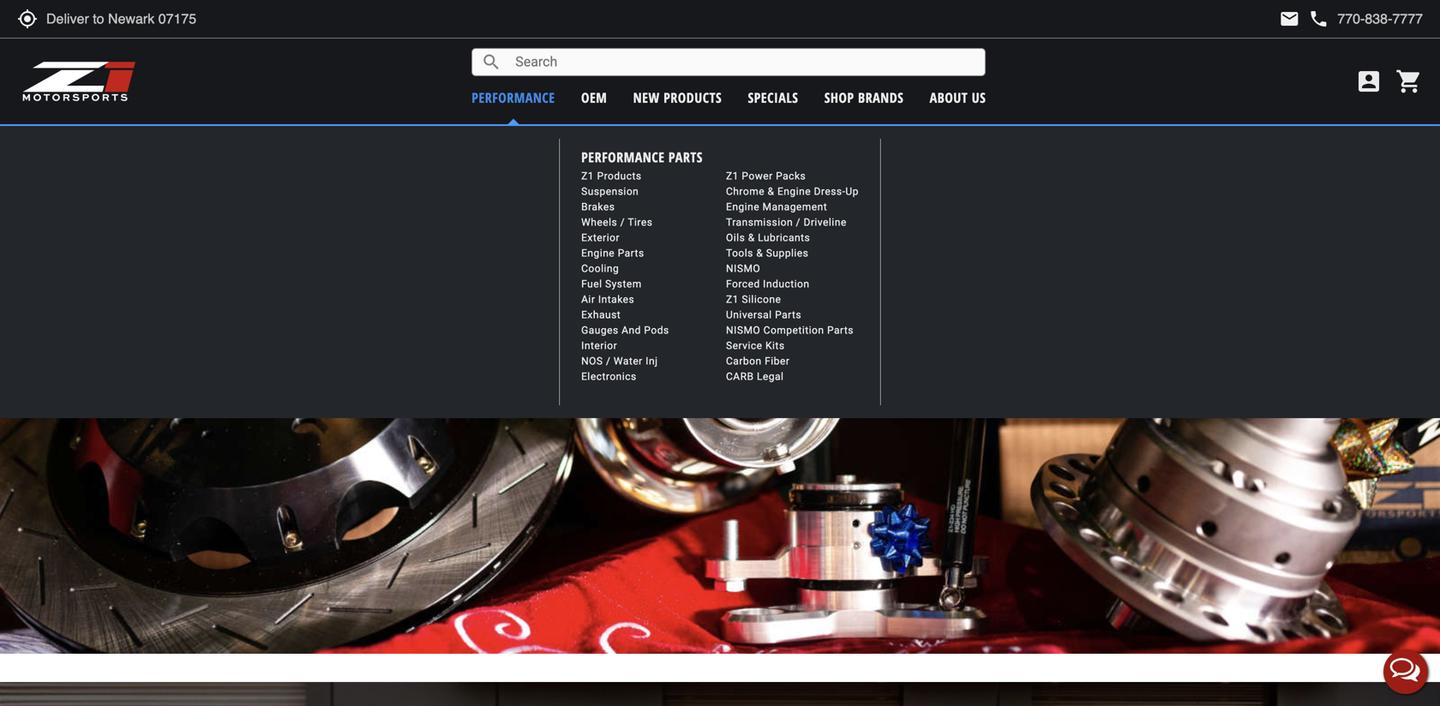 Task type: locate. For each thing, give the bounding box(es) containing it.
wheels
[[582, 217, 618, 229]]

& right oils on the top right
[[748, 232, 755, 244]]

currently
[[630, 133, 688, 151]]

z1 down the forced
[[726, 294, 739, 306]]

interior
[[582, 340, 618, 352]]

0 vertical spatial nismo
[[726, 263, 761, 275]]

engine for tires
[[582, 247, 615, 260]]

/ left tires
[[621, 217, 625, 229]]

0 horizontal spatial engine
[[582, 247, 615, 260]]

engine inside z1 products suspension brakes wheels / tires exterior engine parts cooling fuel system air intakes exhaust gauges and pods interior nos / water inj electronics
[[582, 247, 615, 260]]

competition
[[764, 325, 825, 337]]

packs
[[776, 170, 806, 182]]

fuel
[[582, 278, 602, 290]]

nos
[[582, 356, 603, 368]]

0 horizontal spatial &
[[748, 232, 755, 244]]

exterior link
[[582, 232, 620, 244]]

1 vertical spatial &
[[748, 232, 755, 244]]

products
[[664, 88, 722, 107]]

1 vertical spatial nismo
[[726, 325, 761, 337]]

engine up management
[[778, 186, 811, 198]]

&
[[768, 186, 775, 198], [748, 232, 755, 244], [757, 247, 764, 260]]

z1 up suspension link
[[582, 170, 594, 182]]

exhaust link
[[582, 309, 621, 321]]

tires
[[628, 217, 653, 229]]

parts
[[669, 148, 703, 166], [618, 247, 645, 260], [775, 309, 802, 321], [828, 325, 854, 337]]

fiber
[[765, 356, 790, 368]]

2 horizontal spatial &
[[768, 186, 775, 198]]

0 vertical spatial &
[[768, 186, 775, 198]]

win this truck shop now to get automatically entered image
[[0, 682, 1441, 707]]

& down "oils & lubricants" link
[[757, 247, 764, 260]]

nismo up the forced
[[726, 263, 761, 275]]

& down z1 power packs link
[[768, 186, 775, 198]]

/ up "electronics"
[[606, 356, 611, 368]]

universal parts link
[[726, 309, 802, 321]]

currently shopping: g35
[[630, 133, 785, 151]]

universal
[[726, 309, 772, 321]]

1 vertical spatial engine
[[726, 201, 760, 213]]

and
[[622, 325, 641, 337]]

air intakes link
[[582, 294, 635, 306]]

brands
[[858, 88, 904, 107]]

products
[[597, 170, 642, 182]]

shop brands link
[[825, 88, 904, 107]]

carbon fiber link
[[726, 356, 790, 368]]

'tis the season spread some cheer with our massive selection of z1 products image
[[0, 160, 1441, 654]]

z1 for z1 products suspension brakes wheels / tires exterior engine parts cooling fuel system air intakes exhaust gauges and pods interior nos / water inj electronics
[[582, 170, 594, 182]]

exhaust
[[582, 309, 621, 321]]

nismo link
[[726, 263, 761, 275]]

specials link
[[748, 88, 799, 107]]

kits
[[766, 340, 785, 352]]

Search search field
[[502, 49, 986, 75]]

2 horizontal spatial engine
[[778, 186, 811, 198]]

legal
[[757, 371, 784, 383]]

engine down chrome in the right of the page
[[726, 201, 760, 213]]

1 horizontal spatial engine
[[726, 201, 760, 213]]

suspension
[[582, 186, 639, 198]]

mail phone
[[1280, 9, 1330, 29]]

z1 products suspension brakes wheels / tires exterior engine parts cooling fuel system air intakes exhaust gauges and pods interior nos / water inj electronics
[[582, 170, 669, 383]]

engine up "cooling"
[[582, 247, 615, 260]]

oem link
[[581, 88, 607, 107]]

electronics link
[[582, 371, 637, 383]]

shopping_cart
[[1396, 68, 1424, 95]]

engine parts link
[[582, 247, 645, 260]]

z1 products link
[[582, 170, 642, 182]]

shop
[[825, 88, 855, 107]]

engine for dress-
[[726, 201, 760, 213]]

/
[[621, 217, 625, 229], [796, 217, 801, 229], [606, 356, 611, 368]]

exterior
[[582, 232, 620, 244]]

2 horizontal spatial /
[[796, 217, 801, 229]]

1 horizontal spatial /
[[621, 217, 625, 229]]

/ down management
[[796, 217, 801, 229]]

z1 power packs chrome & engine dress-up engine management transmission / driveline oils & lubricants tools & supplies nismo forced induction z1 silicone universal parts nismo competition parts service kits carbon fiber carb legal
[[726, 170, 859, 383]]

brakes
[[582, 201, 615, 213]]

system
[[605, 278, 642, 290]]

z1 motorsports logo image
[[21, 60, 137, 103]]

z1 up chrome in the right of the page
[[726, 170, 739, 182]]

0 vertical spatial engine
[[778, 186, 811, 198]]

inj
[[646, 356, 658, 368]]

1 nismo from the top
[[726, 263, 761, 275]]

parts inside z1 products suspension brakes wheels / tires exterior engine parts cooling fuel system air intakes exhaust gauges and pods interior nos / water inj electronics
[[618, 247, 645, 260]]

tools
[[726, 247, 754, 260]]

chrome
[[726, 186, 765, 198]]

2 vertical spatial &
[[757, 247, 764, 260]]

0 horizontal spatial /
[[606, 356, 611, 368]]

silicone
[[742, 294, 782, 306]]

nismo up service
[[726, 325, 761, 337]]

specials
[[748, 88, 799, 107]]

engine
[[778, 186, 811, 198], [726, 201, 760, 213], [582, 247, 615, 260]]

driveline
[[804, 217, 847, 229]]

1 horizontal spatial &
[[757, 247, 764, 260]]

phone
[[1309, 9, 1330, 29]]

2 vertical spatial engine
[[582, 247, 615, 260]]

suspension link
[[582, 186, 639, 198]]

shop brands
[[825, 88, 904, 107]]

mail
[[1280, 9, 1300, 29]]

z1 inside z1 products suspension brakes wheels / tires exterior engine parts cooling fuel system air intakes exhaust gauges and pods interior nos / water inj electronics
[[582, 170, 594, 182]]



Task type: vqa. For each thing, say whether or not it's contained in the screenshot.
NISMO Competition Parts link on the top of the page
yes



Task type: describe. For each thing, give the bounding box(es) containing it.
management
[[763, 201, 828, 213]]

carb
[[726, 371, 754, 383]]

carb legal link
[[726, 371, 784, 383]]

new products link
[[633, 88, 722, 107]]

transmission
[[726, 217, 793, 229]]

g35
[[759, 133, 785, 151]]

about us link
[[930, 88, 986, 107]]

us
[[972, 88, 986, 107]]

z1 for z1 power packs chrome & engine dress-up engine management transmission / driveline oils & lubricants tools & supplies nismo forced induction z1 silicone universal parts nismo competition parts service kits carbon fiber carb legal
[[726, 170, 739, 182]]

new
[[633, 88, 660, 107]]

interior link
[[582, 340, 618, 352]]

cooling link
[[582, 263, 619, 275]]

phone link
[[1309, 9, 1424, 29]]

performance link
[[472, 88, 555, 107]]

forced induction link
[[726, 278, 810, 290]]

gauges
[[582, 325, 619, 337]]

up
[[846, 186, 859, 198]]

oils
[[726, 232, 745, 244]]

dress-
[[814, 186, 846, 198]]

about us
[[930, 88, 986, 107]]

water
[[614, 356, 643, 368]]

nismo competition parts link
[[726, 325, 854, 337]]

engine management link
[[726, 201, 828, 213]]

z1 silicone link
[[726, 294, 782, 306]]

nos / water inj link
[[582, 356, 658, 368]]

my_location
[[17, 9, 38, 29]]

/ inside z1 power packs chrome & engine dress-up engine management transmission / driveline oils & lubricants tools & supplies nismo forced induction z1 silicone universal parts nismo competition parts service kits carbon fiber carb legal
[[796, 217, 801, 229]]

intakes
[[599, 294, 635, 306]]

tools & supplies link
[[726, 247, 809, 260]]

brakes link
[[582, 201, 615, 213]]

carbon
[[726, 356, 762, 368]]

air
[[582, 294, 596, 306]]

search
[[481, 52, 502, 72]]

fuel system link
[[582, 278, 642, 290]]

about
[[930, 88, 968, 107]]

lubricants
[[758, 232, 811, 244]]

transmission / driveline link
[[726, 217, 847, 229]]

power
[[742, 170, 773, 182]]

chrome & engine dress-up link
[[726, 186, 859, 198]]

z1 power packs link
[[726, 170, 806, 182]]

supplies
[[767, 247, 809, 260]]

induction
[[763, 278, 810, 290]]

performance
[[472, 88, 555, 107]]

pods
[[644, 325, 669, 337]]

shopping:
[[692, 133, 756, 151]]

service kits link
[[726, 340, 785, 352]]

electronics
[[582, 371, 637, 383]]

account_box
[[1356, 68, 1383, 95]]

performance parts link
[[582, 148, 703, 167]]

mail link
[[1280, 9, 1300, 29]]

gauges and pods link
[[582, 325, 669, 337]]

2 nismo from the top
[[726, 325, 761, 337]]

wheels / tires link
[[582, 217, 653, 229]]

performance parts
[[582, 148, 703, 166]]

oils & lubricants link
[[726, 232, 811, 244]]

oem
[[581, 88, 607, 107]]

shopping_cart link
[[1392, 68, 1424, 95]]

service
[[726, 340, 763, 352]]

account_box link
[[1352, 68, 1388, 95]]

cooling
[[582, 263, 619, 275]]

forced
[[726, 278, 760, 290]]



